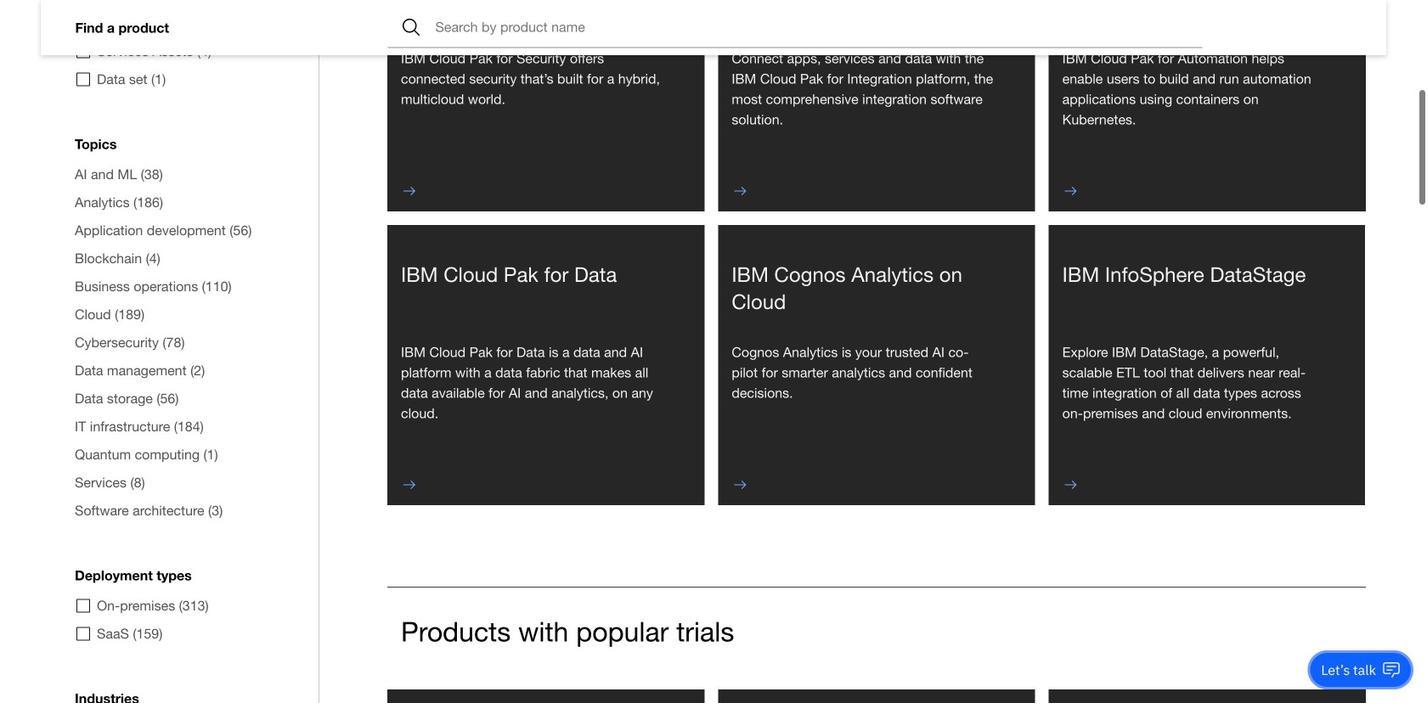 Task type: locate. For each thing, give the bounding box(es) containing it.
Search text field
[[388, 7, 1203, 48]]

search element
[[388, 7, 1203, 48]]

let's talk element
[[1322, 661, 1377, 680]]



